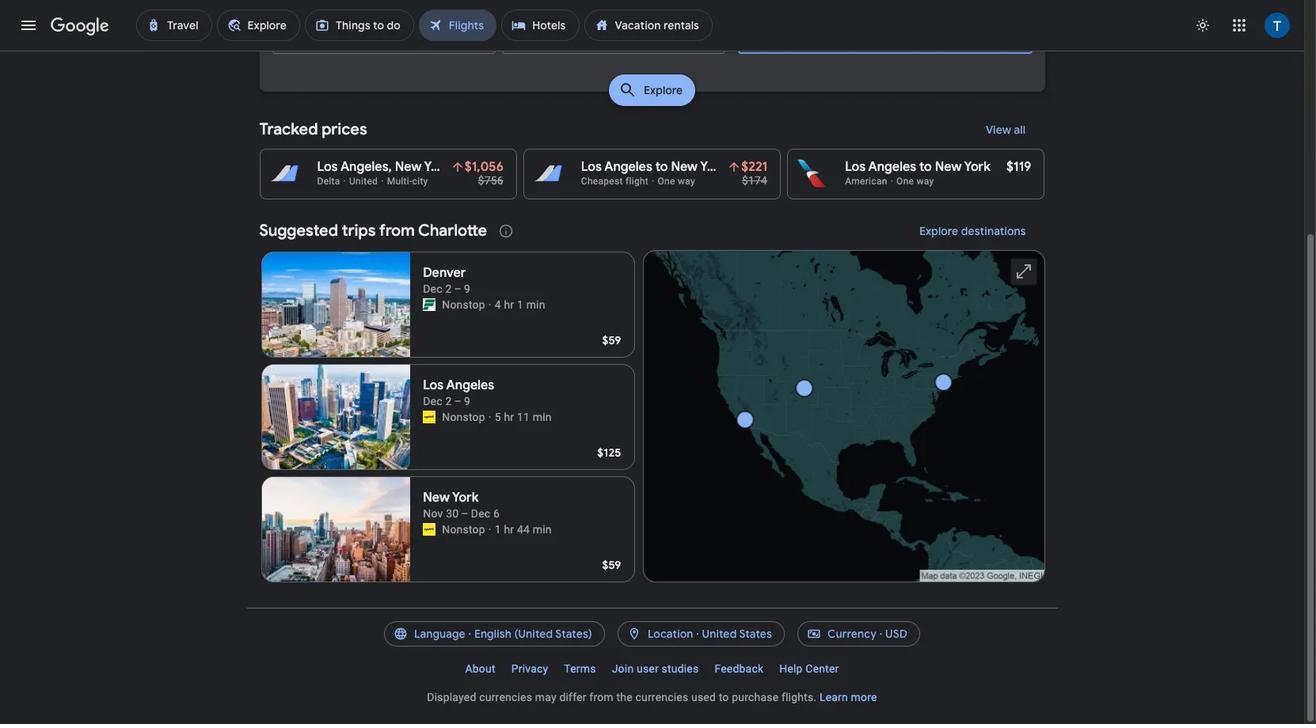 Task type: locate. For each thing, give the bounding box(es) containing it.
explore inside 'suggested trips from charlotte' region
[[919, 224, 958, 238]]

1 vertical spatial spirit image
[[423, 523, 436, 536]]

min right "11"
[[533, 411, 552, 424]]

way down los angeles to new york
[[917, 176, 934, 187]]

from inside 'suggested trips from charlotte' region
[[379, 221, 415, 241]]

1 right 4
[[517, 299, 523, 311]]

0 vertical spatial $59
[[602, 333, 621, 348]]

from left 'the'
[[589, 691, 614, 704]]

york
[[700, 159, 727, 175], [964, 159, 990, 175], [452, 490, 479, 506]]

2 – 9
[[445, 283, 470, 295], [445, 395, 470, 408]]

0 horizontal spatial to
[[655, 159, 668, 175]]

dec inside denver dec 2 – 9
[[423, 283, 442, 295]]

2 dec from the top
[[423, 395, 442, 408]]

new up nov
[[423, 490, 450, 506]]

119 US dollars text field
[[1006, 159, 1031, 175]]

1 horizontal spatial  image
[[891, 176, 893, 187]]

1 horizontal spatial one way
[[896, 176, 934, 187]]

hr for denver
[[504, 299, 514, 311]]

1 vertical spatial 2 – 9
[[445, 395, 470, 408]]

los angeles to new york or newark
[[581, 159, 791, 175]]

min for denver
[[526, 299, 545, 311]]

nov
[[423, 508, 443, 520]]

location
[[648, 627, 693, 641]]

used
[[691, 691, 716, 704]]

explore for explore
[[644, 83, 683, 97]]

to
[[655, 159, 668, 175], [919, 159, 932, 175], [719, 691, 729, 704]]

min right 4
[[526, 299, 545, 311]]

min
[[526, 299, 545, 311], [533, 411, 552, 424], [533, 523, 552, 536]]

spirit image for new york
[[423, 523, 436, 536]]

1 horizontal spatial one
[[896, 176, 914, 187]]

4
[[495, 299, 501, 311]]

$59
[[602, 333, 621, 348], [602, 558, 621, 573]]

hr right 4
[[504, 299, 514, 311]]

2 horizontal spatial to
[[919, 159, 932, 175]]

 image
[[343, 176, 346, 187], [488, 297, 491, 313], [488, 409, 491, 425]]

Departure text field
[[776, 10, 978, 53]]

explore inside flight "search box"
[[644, 83, 683, 97]]

2 one from the left
[[896, 176, 914, 187]]

nonstop down 30 – dec
[[442, 523, 485, 536]]

united inside tracked prices region
[[349, 176, 378, 187]]

1 horizontal spatial newark
[[745, 159, 791, 175]]

0 horizontal spatial united
[[349, 176, 378, 187]]

$756
[[478, 174, 503, 187]]

1 horizontal spatial york
[[700, 159, 727, 175]]

united left "states"
[[702, 627, 737, 641]]

1 vertical spatial from
[[589, 691, 614, 704]]

trips
[[342, 221, 376, 241]]

new
[[395, 159, 422, 175], [671, 159, 698, 175], [935, 159, 962, 175], [423, 490, 450, 506]]

new up "explore destinations"
[[935, 159, 962, 175]]

newark
[[457, 159, 502, 175], [745, 159, 791, 175]]

0 vertical spatial nonstop
[[442, 299, 485, 311]]

1 horizontal spatial currencies
[[635, 691, 688, 704]]

york left "or"
[[700, 159, 727, 175]]

min for new york
[[533, 523, 552, 536]]

los for los angeles to new york or newark
[[581, 159, 602, 175]]

main menu image
[[19, 16, 38, 35]]

2 horizontal spatial york
[[964, 159, 990, 175]]

spirit image down los angeles dec 2 – 9
[[423, 411, 436, 424]]

los for los angeles to new york
[[845, 159, 866, 175]]

view all
[[986, 123, 1026, 137]]

44
[[517, 523, 530, 536]]

cheapest flight
[[581, 176, 649, 187]]

1 vertical spatial  image
[[488, 297, 491, 313]]

english
[[474, 627, 512, 641]]

0 horizontal spatial from
[[379, 221, 415, 241]]

 image for los angeles
[[488, 409, 491, 425]]

&
[[505, 159, 514, 175]]

to for los angeles to new york or newark
[[655, 159, 668, 175]]

2 – 9 inside denver dec 2 – 9
[[445, 283, 470, 295]]

new left "or"
[[671, 159, 698, 175]]

 image left 5 on the bottom left
[[488, 409, 491, 425]]

one way
[[658, 176, 695, 187], [896, 176, 934, 187]]

one down los angeles to new york
[[896, 176, 914, 187]]

nonstop for angeles
[[442, 411, 485, 424]]

spirit image
[[423, 411, 436, 424], [423, 523, 436, 536]]

hr left 44
[[504, 523, 514, 536]]

0 horizontal spatial angeles
[[446, 378, 494, 394]]

change appearance image
[[1184, 6, 1222, 44]]

explore up tracked prices region
[[644, 83, 683, 97]]

explore destinations button
[[900, 212, 1045, 250]]

2 way from the left
[[917, 176, 934, 187]]

 image
[[891, 176, 893, 187], [488, 522, 491, 538]]

0 vertical spatial dec
[[423, 283, 442, 295]]

newark right "or"
[[745, 159, 791, 175]]

 image down 30 – dec
[[488, 522, 491, 538]]

currencies down join user studies
[[635, 691, 688, 704]]

denver
[[423, 265, 466, 281]]

3 hr from the top
[[504, 523, 514, 536]]

0 vertical spatial from
[[379, 221, 415, 241]]

explore for explore destinations
[[919, 224, 958, 238]]

one down los angeles to new york or newark
[[658, 176, 675, 187]]

1 horizontal spatial 1
[[517, 299, 523, 311]]

 image right american
[[891, 176, 893, 187]]

delta
[[317, 176, 340, 187]]

1 nonstop from the top
[[442, 299, 485, 311]]

0 horizontal spatial  image
[[488, 522, 491, 538]]

59 US dollars text field
[[602, 558, 621, 573]]

2 horizontal spatial angeles
[[868, 159, 916, 175]]

one way down los angeles to new york
[[896, 176, 934, 187]]

about link
[[457, 656, 503, 682]]

1 horizontal spatial from
[[589, 691, 614, 704]]

1 vertical spatial united
[[702, 627, 737, 641]]

1 dec from the top
[[423, 283, 442, 295]]

1 hr from the top
[[504, 299, 514, 311]]

united
[[349, 176, 378, 187], [702, 627, 737, 641]]

0 vertical spatial 1
[[517, 299, 523, 311]]

1 vertical spatial explore
[[919, 224, 958, 238]]

los for los angeles, new york, newark & seattle
[[317, 159, 338, 175]]

angeles inside los angeles dec 2 – 9
[[446, 378, 494, 394]]

spirit image down nov
[[423, 523, 436, 536]]

2 nonstop from the top
[[442, 411, 485, 424]]

0 horizontal spatial way
[[678, 176, 695, 187]]

hr
[[504, 299, 514, 311], [504, 411, 514, 424], [504, 523, 514, 536]]

$119
[[1006, 159, 1031, 175]]

1 spirit image from the top
[[423, 411, 436, 424]]

3 nonstop from the top
[[442, 523, 485, 536]]

125 US dollars text field
[[597, 446, 621, 460]]

1 down 6
[[495, 523, 501, 536]]

1 vertical spatial hr
[[504, 411, 514, 424]]

currencies down privacy link
[[479, 691, 532, 704]]

2 hr from the top
[[504, 411, 514, 424]]

currency
[[828, 627, 877, 641]]

1 one way from the left
[[658, 176, 695, 187]]

english (united states)
[[474, 627, 592, 641]]

1 vertical spatial min
[[533, 411, 552, 424]]

0 horizontal spatial one way
[[658, 176, 695, 187]]

 image inside tracked prices region
[[891, 176, 893, 187]]

newark left &
[[457, 159, 502, 175]]

0 horizontal spatial york
[[452, 490, 479, 506]]

nonstop for york
[[442, 523, 485, 536]]

destinations
[[961, 224, 1026, 238]]

language
[[414, 627, 465, 641]]

2 currencies from the left
[[635, 691, 688, 704]]

0 vertical spatial united
[[349, 176, 378, 187]]

hr for los angeles
[[504, 411, 514, 424]]

0 vertical spatial  image
[[343, 176, 346, 187]]

2 vertical spatial nonstop
[[442, 523, 485, 536]]

currencies
[[479, 691, 532, 704], [635, 691, 688, 704]]

from
[[379, 221, 415, 241], [589, 691, 614, 704]]

united for united
[[349, 176, 378, 187]]

0 vertical spatial hr
[[504, 299, 514, 311]]

221 US dollars text field
[[741, 159, 767, 175]]

1 vertical spatial dec
[[423, 395, 442, 408]]

0 vertical spatial spirit image
[[423, 411, 436, 424]]

min right 44
[[533, 523, 552, 536]]

1 vertical spatial  image
[[488, 522, 491, 538]]

york left '$119' text box
[[964, 159, 990, 175]]

learn more link
[[819, 691, 877, 704]]

terms
[[564, 663, 596, 675]]

0 vertical spatial  image
[[891, 176, 893, 187]]

5 hr 11 min
[[495, 411, 552, 424]]

feedback
[[715, 663, 764, 675]]

1 2 – 9 from the top
[[445, 283, 470, 295]]

2 vertical spatial  image
[[488, 409, 491, 425]]

0 horizontal spatial currencies
[[479, 691, 532, 704]]

2 one way from the left
[[896, 176, 934, 187]]

explore left destinations at top
[[919, 224, 958, 238]]

0 vertical spatial explore
[[644, 83, 683, 97]]

0 horizontal spatial explore
[[644, 83, 683, 97]]

1 horizontal spatial angeles
[[604, 159, 652, 175]]

american
[[845, 176, 887, 187]]

1 $59 from the top
[[602, 333, 621, 348]]

$174
[[742, 174, 767, 187]]

explore
[[644, 83, 683, 97], [919, 224, 958, 238]]

one way down los angeles to new york or newark
[[658, 176, 695, 187]]

tracked prices
[[259, 120, 367, 139]]

nonstop
[[442, 299, 485, 311], [442, 411, 485, 424], [442, 523, 485, 536]]

dec inside los angeles dec 2 – 9
[[423, 395, 442, 408]]

united down angeles,
[[349, 176, 378, 187]]

1 vertical spatial nonstop
[[442, 411, 485, 424]]

1 vertical spatial $59
[[602, 558, 621, 573]]

about
[[465, 663, 495, 675]]

one
[[658, 176, 675, 187], [896, 176, 914, 187]]

way
[[678, 176, 695, 187], [917, 176, 934, 187]]

1 horizontal spatial united
[[702, 627, 737, 641]]

1 horizontal spatial explore
[[919, 224, 958, 238]]

from right trips
[[379, 221, 415, 241]]

2 vertical spatial min
[[533, 523, 552, 536]]

$59 for new york
[[602, 558, 621, 573]]

way down los angeles to new york or newark
[[678, 176, 695, 187]]

0 horizontal spatial 1
[[495, 523, 501, 536]]

dec
[[423, 283, 442, 295], [423, 395, 442, 408]]

0 horizontal spatial newark
[[457, 159, 502, 175]]

displayed
[[427, 691, 476, 704]]

(united
[[514, 627, 553, 641]]

hr right 5 on the bottom left
[[504, 411, 514, 424]]

denver dec 2 – 9
[[423, 265, 470, 295]]

user
[[637, 663, 659, 675]]

angeles for los angeles to new york
[[868, 159, 916, 175]]

0 vertical spatial min
[[526, 299, 545, 311]]

Where to? text field
[[502, 10, 725, 54]]

nonstop down denver dec 2 – 9
[[442, 299, 485, 311]]

0 vertical spatial 2 – 9
[[445, 283, 470, 295]]

1 horizontal spatial way
[[917, 176, 934, 187]]

2 2 – 9 from the top
[[445, 395, 470, 408]]

angeles
[[604, 159, 652, 175], [868, 159, 916, 175], [446, 378, 494, 394]]

new york nov 30 – dec 6
[[423, 490, 500, 520]]

 image right delta at the left top
[[343, 176, 346, 187]]

york up 30 – dec
[[452, 490, 479, 506]]

2 vertical spatial hr
[[504, 523, 514, 536]]

None text field
[[272, 10, 495, 54]]

0 horizontal spatial one
[[658, 176, 675, 187]]

view
[[986, 123, 1012, 137]]

 image left 4
[[488, 297, 491, 313]]

30 – dec
[[446, 508, 490, 520]]

6
[[493, 508, 500, 520]]

nonstop down los angeles dec 2 – 9
[[442, 411, 485, 424]]

2 $59 from the top
[[602, 558, 621, 573]]

multi-city
[[387, 176, 428, 187]]

1
[[517, 299, 523, 311], [495, 523, 501, 536]]

2 spirit image from the top
[[423, 523, 436, 536]]



Task type: describe. For each thing, give the bounding box(es) containing it.
multi-
[[387, 176, 412, 187]]

states)
[[555, 627, 592, 641]]

 image inside tracked prices region
[[343, 176, 346, 187]]

city
[[412, 176, 428, 187]]

to for los angeles to new york
[[919, 159, 932, 175]]

2 – 9 inside los angeles dec 2 – 9
[[445, 395, 470, 408]]

new up multi-city
[[395, 159, 422, 175]]

feedback link
[[707, 656, 771, 682]]

1 newark from the left
[[457, 159, 502, 175]]

join user studies link
[[604, 656, 707, 682]]

angeles for los angeles dec 2 – 9
[[446, 378, 494, 394]]

explore destinations
[[919, 224, 1026, 238]]

tracked prices region
[[259, 111, 1045, 200]]

1 hr 44 min
[[495, 523, 552, 536]]

join user studies
[[612, 663, 699, 675]]

spirit image for los angeles
[[423, 411, 436, 424]]

los angeles dec 2 – 9
[[423, 378, 494, 408]]

studies
[[662, 663, 699, 675]]

$59 for denver
[[602, 333, 621, 348]]

the
[[616, 691, 633, 704]]

frontier image
[[423, 299, 436, 311]]

1 currencies from the left
[[479, 691, 532, 704]]

privacy link
[[503, 656, 556, 682]]

privacy
[[511, 663, 548, 675]]

all
[[1014, 123, 1026, 137]]

more
[[851, 691, 877, 704]]

1 way from the left
[[678, 176, 695, 187]]

2 newark from the left
[[745, 159, 791, 175]]

174 US dollars text field
[[742, 174, 767, 187]]

angeles for los angeles to new york or newark
[[604, 159, 652, 175]]

united for united states
[[702, 627, 737, 641]]

nonstop for dec
[[442, 299, 485, 311]]

suggested
[[259, 221, 338, 241]]

1056 US dollars text field
[[465, 159, 503, 175]]

1 one from the left
[[658, 176, 675, 187]]

flights.
[[781, 691, 817, 704]]

united states
[[702, 627, 772, 641]]

 image for denver
[[488, 297, 491, 313]]

learn
[[819, 691, 848, 704]]

1 vertical spatial 1
[[495, 523, 501, 536]]

suggested trips from charlotte
[[259, 221, 487, 241]]

center
[[806, 663, 839, 675]]

los inside los angeles dec 2 – 9
[[423, 378, 444, 394]]

terms link
[[556, 656, 604, 682]]

help center link
[[771, 656, 847, 682]]

york,
[[424, 159, 454, 175]]

join
[[612, 663, 634, 675]]

displayed currencies may differ from the currencies used to purchase flights. learn more
[[427, 691, 877, 704]]

angeles,
[[340, 159, 392, 175]]

seattle
[[516, 159, 558, 175]]

charlotte
[[418, 221, 487, 241]]

tracked
[[259, 120, 318, 139]]

differ
[[559, 691, 586, 704]]

5
[[495, 411, 501, 424]]

york inside new york nov 30 – dec 6
[[452, 490, 479, 506]]

help
[[779, 663, 803, 675]]

or
[[730, 159, 742, 175]]

york for los angeles to new york or newark
[[700, 159, 727, 175]]

states
[[739, 627, 772, 641]]

11
[[517, 411, 530, 424]]

hr for new york
[[504, 523, 514, 536]]

york for los angeles to new york
[[964, 159, 990, 175]]

59 US dollars text field
[[602, 333, 621, 348]]

may
[[535, 691, 556, 704]]

$221
[[741, 159, 767, 175]]

$1,056
[[465, 159, 503, 175]]

new inside new york nov 30 – dec 6
[[423, 490, 450, 506]]

756 US dollars text field
[[478, 174, 503, 187]]

min for los angeles
[[533, 411, 552, 424]]

flight
[[626, 176, 649, 187]]

suggested trips from charlotte region
[[259, 212, 1045, 589]]

explore button
[[609, 74, 695, 106]]

usd
[[885, 627, 908, 641]]

1 horizontal spatial to
[[719, 691, 729, 704]]

help center
[[779, 663, 839, 675]]

los angeles, new york, newark & seattle
[[317, 159, 558, 175]]

Flight search field
[[247, 0, 1058, 111]]

$125
[[597, 446, 621, 460]]

los angeles to new york
[[845, 159, 990, 175]]

cheapest
[[581, 176, 623, 187]]

prices
[[322, 120, 367, 139]]

4 hr 1 min
[[495, 299, 545, 311]]

purchase
[[732, 691, 779, 704]]

 image inside 'suggested trips from charlotte' region
[[488, 522, 491, 538]]



Task type: vqa. For each thing, say whether or not it's contained in the screenshot.


